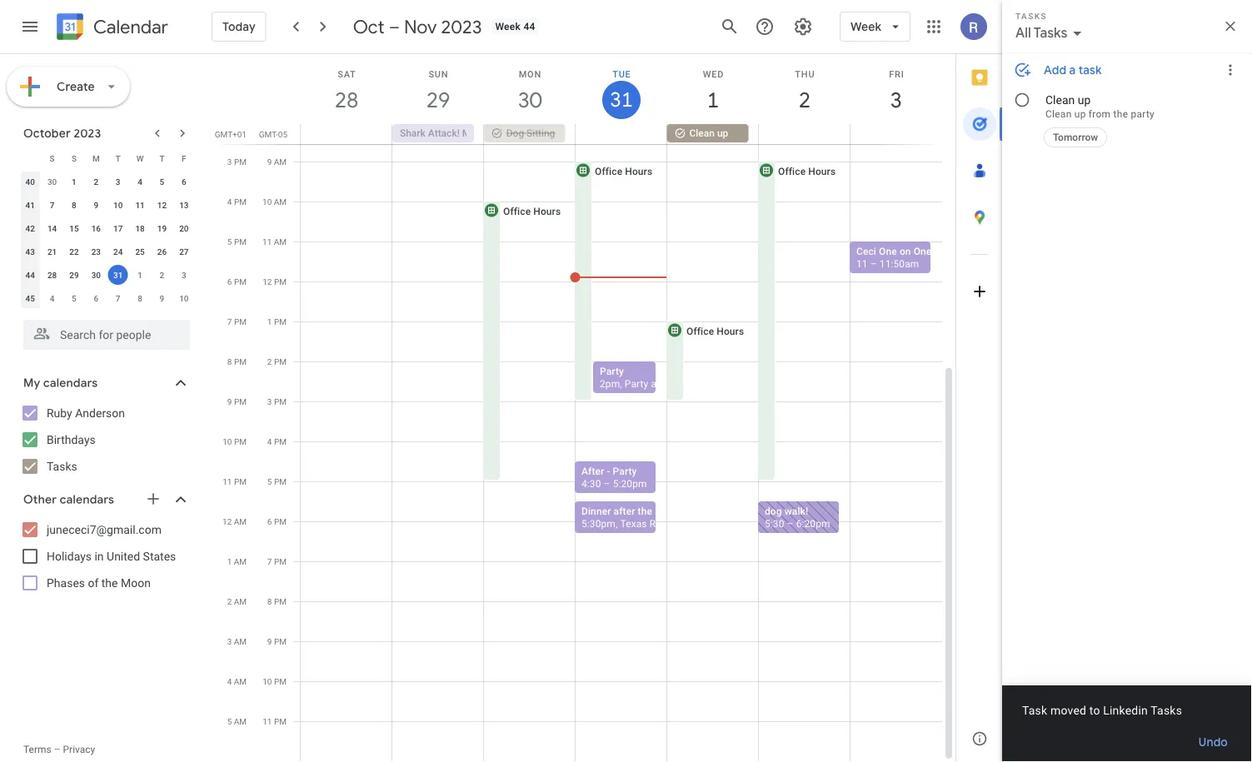 Task type: locate. For each thing, give the bounding box(es) containing it.
,
[[620, 378, 622, 390], [616, 518, 618, 530]]

1 one from the left
[[879, 245, 897, 257]]

– down -
[[604, 478, 610, 490]]

3 down gmt+01
[[227, 157, 232, 167]]

8 up 15 element
[[72, 200, 76, 210]]

1 right september 30 element
[[72, 177, 76, 187]]

12 inside row group
[[157, 200, 167, 210]]

10 pm right the 4 am
[[263, 677, 287, 687]]

m
[[92, 153, 100, 163]]

1
[[706, 86, 718, 114], [72, 177, 76, 187], [138, 270, 142, 280], [267, 317, 272, 327], [227, 557, 232, 567]]

3 pm down gmt+01
[[227, 157, 247, 167]]

28 inside october 2023 grid
[[47, 270, 57, 280]]

phases
[[47, 576, 85, 590]]

0 horizontal spatial ,
[[616, 518, 618, 530]]

3 down the fri in the top right of the page
[[890, 86, 902, 114]]

4 left november 5 element
[[50, 293, 55, 303]]

party
[[680, 505, 703, 517]]

am down 2 am
[[234, 637, 247, 647]]

1 vertical spatial 44
[[25, 270, 35, 280]]

cell down 31 'link'
[[576, 124, 667, 144]]

11 element
[[130, 195, 150, 215]]

25 element
[[130, 242, 150, 262]]

1 horizontal spatial 44
[[524, 21, 536, 33]]

1 horizontal spatial 9 pm
[[267, 637, 287, 647]]

6 pm right the 12 am
[[267, 517, 287, 527]]

2 vertical spatial 12
[[223, 517, 232, 527]]

row inside grid
[[293, 124, 956, 144]]

2023 up 'm'
[[74, 126, 101, 141]]

terms – privacy
[[23, 744, 95, 756]]

4 up 5 am
[[227, 677, 232, 687]]

1 horizontal spatial 10 pm
[[263, 677, 287, 687]]

1 right the "31, today" element at the top left of the page
[[138, 270, 142, 280]]

other calendars list
[[3, 517, 207, 597]]

0 horizontal spatial 44
[[25, 270, 35, 280]]

week
[[851, 19, 882, 34], [495, 21, 521, 33]]

one up 11:50am
[[879, 245, 897, 257]]

30
[[517, 86, 541, 114], [47, 177, 57, 187], [91, 270, 101, 280]]

1 vertical spatial 6 pm
[[267, 517, 287, 527]]

0 horizontal spatial s
[[50, 153, 55, 163]]

row containing s
[[19, 147, 195, 170]]

cell
[[301, 124, 392, 144], [576, 124, 667, 144], [850, 124, 942, 144]]

0 vertical spatial 28
[[334, 86, 358, 114]]

0 vertical spatial ,
[[620, 378, 622, 390]]

1 horizontal spatial 12
[[223, 517, 232, 527]]

1 horizontal spatial 2023
[[441, 15, 482, 38]]

dog walk! 5:30 – 6:20pm
[[765, 505, 831, 530]]

10 pm
[[223, 437, 247, 447], [263, 677, 287, 687]]

calendars up ruby
[[43, 376, 98, 391]]

0 vertical spatial the
[[638, 505, 653, 517]]

2 inside november 2 element
[[160, 270, 164, 280]]

1 vertical spatial 7 pm
[[267, 557, 287, 567]]

one right the on
[[914, 245, 932, 257]]

8
[[72, 200, 76, 210], [138, 293, 142, 303], [227, 357, 232, 367], [267, 597, 272, 607]]

3 pm
[[227, 157, 247, 167], [267, 397, 287, 407]]

november 1 element
[[130, 265, 150, 285]]

states
[[143, 550, 176, 563]]

2 vertical spatial 30
[[91, 270, 101, 280]]

3
[[890, 86, 902, 114], [227, 157, 232, 167], [116, 177, 120, 187], [182, 270, 186, 280], [267, 397, 272, 407], [227, 637, 232, 647]]

november 7 element
[[108, 288, 128, 308]]

gmt-05
[[259, 129, 288, 139]]

16 element
[[86, 218, 106, 238]]

11 down ceci
[[857, 258, 868, 270]]

31 right the 30 element
[[113, 270, 123, 280]]

row group containing 40
[[19, 170, 195, 310]]

1 horizontal spatial 29
[[425, 86, 449, 114]]

the inside list
[[101, 576, 118, 590]]

2 down 1 am
[[227, 597, 232, 607]]

1 horizontal spatial 3 pm
[[267, 397, 287, 407]]

12 up 1 am
[[223, 517, 232, 527]]

november 5 element
[[64, 288, 84, 308]]

1 horizontal spatial cell
[[576, 124, 667, 144]]

0 vertical spatial 8 pm
[[227, 357, 247, 367]]

main drawer image
[[20, 17, 40, 37]]

nov
[[404, 15, 437, 38]]

4 am
[[227, 677, 247, 687]]

None search field
[[0, 313, 207, 350]]

mon
[[519, 69, 542, 79]]

14 element
[[42, 218, 62, 238]]

row group
[[19, 170, 195, 310]]

pm
[[234, 157, 247, 167], [234, 197, 247, 207], [234, 237, 247, 247], [234, 277, 247, 287], [274, 277, 287, 287], [234, 317, 247, 327], [274, 317, 287, 327], [234, 357, 247, 367], [274, 357, 287, 367], [234, 397, 247, 407], [274, 397, 287, 407], [234, 437, 247, 447], [274, 437, 287, 447], [234, 477, 247, 487], [274, 477, 287, 487], [274, 517, 287, 527], [274, 557, 287, 567], [274, 597, 287, 607], [274, 637, 287, 647], [274, 677, 287, 687], [274, 717, 287, 727]]

0 vertical spatial 31
[[609, 87, 632, 113]]

28 down sat
[[334, 86, 358, 114]]

1 horizontal spatial one
[[914, 245, 932, 257]]

my calendars
[[23, 376, 98, 391]]

, for 5:30pm
[[616, 518, 618, 530]]

0 vertical spatial calendars
[[43, 376, 98, 391]]

am up 5 am
[[234, 677, 247, 687]]

10 up 11 am
[[263, 197, 272, 207]]

31 inside grid
[[609, 87, 632, 113]]

29 down sun
[[425, 86, 449, 114]]

one
[[879, 245, 897, 257], [914, 245, 932, 257]]

0 horizontal spatial 4 pm
[[227, 197, 247, 207]]

1 horizontal spatial ,
[[620, 378, 622, 390]]

0 vertical spatial 3 pm
[[227, 157, 247, 167]]

1 horizontal spatial the
[[638, 505, 653, 517]]

0 vertical spatial 29
[[425, 86, 449, 114]]

30 element
[[86, 265, 106, 285]]

11 right 5 am
[[263, 717, 272, 727]]

wed
[[703, 69, 724, 79]]

1 horizontal spatial 5 pm
[[267, 477, 287, 487]]

6 pm
[[227, 277, 247, 287], [267, 517, 287, 527]]

october
[[23, 126, 71, 141]]

5
[[160, 177, 164, 187], [227, 237, 232, 247], [72, 293, 76, 303], [267, 477, 272, 487], [227, 717, 232, 727]]

0 horizontal spatial 10 pm
[[223, 437, 247, 447]]

s left 'm'
[[72, 153, 77, 163]]

ceci one on one 11 – 11:50am
[[857, 245, 932, 270]]

22
[[69, 247, 79, 257]]

1 cell from the left
[[301, 124, 392, 144]]

1 vertical spatial 30
[[47, 177, 57, 187]]

7 pm left the 1 pm
[[227, 317, 247, 327]]

0 horizontal spatial cell
[[301, 124, 392, 144]]

calendars for my calendars
[[43, 376, 98, 391]]

9
[[267, 157, 272, 167], [94, 200, 98, 210], [160, 293, 164, 303], [227, 397, 232, 407], [267, 637, 272, 647]]

2 down 'm'
[[94, 177, 98, 187]]

am up the 12 pm
[[274, 237, 287, 247]]

7 pm right 1 am
[[267, 557, 287, 567]]

1 vertical spatial 12
[[263, 277, 272, 287]]

-
[[607, 465, 610, 477]]

7 right 1 am
[[267, 557, 272, 567]]

1 vertical spatial 2023
[[74, 126, 101, 141]]

8 right 2 am
[[267, 597, 272, 607]]

1 vertical spatial 28
[[47, 270, 57, 280]]

row containing 40
[[19, 170, 195, 193]]

party up 2pm ,
[[600, 365, 624, 377]]

1 vertical spatial the
[[101, 576, 118, 590]]

oct – nov 2023
[[353, 15, 482, 38]]

0 vertical spatial 7 pm
[[227, 317, 247, 327]]

1 horizontal spatial 6 pm
[[267, 517, 287, 527]]

2 inside thu 2
[[798, 86, 810, 114]]

2 link
[[786, 81, 824, 119]]

shark attack! marathon button
[[392, 124, 505, 143]]

1 horizontal spatial week
[[851, 19, 882, 34]]

4 inside "element"
[[50, 293, 55, 303]]

1 down wed
[[706, 86, 718, 114]]

2 horizontal spatial cell
[[850, 124, 942, 144]]

0 vertical spatial 30
[[517, 86, 541, 114]]

11 pm up the 12 am
[[223, 477, 247, 487]]

–
[[389, 15, 400, 38], [871, 258, 877, 270], [604, 478, 610, 490], [787, 518, 794, 530], [54, 744, 60, 756]]

cell down 3 "link"
[[850, 124, 942, 144]]

office hours remade button
[[574, 161, 692, 402], [758, 161, 876, 482], [483, 201, 601, 482], [666, 321, 784, 402]]

2 down the 1 pm
[[267, 357, 272, 367]]

dinner
[[582, 505, 611, 517]]

30 down 'mon'
[[517, 86, 541, 114]]

remade
[[655, 165, 692, 177], [839, 165, 876, 177], [564, 205, 601, 217], [747, 325, 784, 337]]

sat 28
[[334, 69, 358, 114]]

0 horizontal spatial 29
[[69, 270, 79, 280]]

10 pm up the 12 am
[[223, 437, 247, 447]]

1 horizontal spatial s
[[72, 153, 77, 163]]

23 element
[[86, 242, 106, 262]]

29 inside grid
[[425, 86, 449, 114]]

25
[[135, 247, 145, 257]]

2 cell from the left
[[576, 124, 667, 144]]

after-
[[655, 505, 680, 517]]

2 left november 3 element on the top of page
[[160, 270, 164, 280]]

11:50am
[[880, 258, 920, 270]]

office
[[595, 165, 623, 177], [778, 165, 806, 177], [503, 205, 531, 217], [687, 325, 714, 337]]

1 vertical spatial ,
[[616, 518, 618, 530]]

0 horizontal spatial 5 pm
[[227, 237, 247, 247]]

3 down 2 am
[[227, 637, 232, 647]]

the right after on the bottom of the page
[[638, 505, 653, 517]]

44 up 'mon'
[[524, 21, 536, 33]]

4 pm left '10 am' on the left
[[227, 197, 247, 207]]

– down walk!
[[787, 518, 794, 530]]

15 element
[[64, 218, 84, 238]]

my calendars list
[[3, 400, 207, 480]]

hours
[[625, 165, 653, 177], [809, 165, 836, 177], [534, 205, 561, 217], [717, 325, 744, 337]]

grid
[[213, 54, 956, 763]]

1 horizontal spatial 8 pm
[[267, 597, 287, 607]]

44 left 28 element
[[25, 270, 35, 280]]

0 vertical spatial 6 pm
[[227, 277, 247, 287]]

28
[[334, 86, 358, 114], [47, 270, 57, 280]]

walk!
[[785, 505, 809, 517]]

8 right november 7 element
[[138, 293, 142, 303]]

29 link
[[419, 81, 458, 119]]

1 horizontal spatial 30
[[91, 270, 101, 280]]

0 vertical spatial 10 pm
[[223, 437, 247, 447]]

t right w
[[160, 153, 165, 163]]

28 left "29" element on the left top of page
[[47, 270, 57, 280]]

week inside popup button
[[851, 19, 882, 34]]

0 horizontal spatial 31
[[113, 270, 123, 280]]

Search for people text field
[[33, 320, 180, 350]]

6 left november 7 element
[[94, 293, 98, 303]]

10 element
[[108, 195, 128, 215]]

8 left 2 pm
[[227, 357, 232, 367]]

8 pm left 2 pm
[[227, 357, 247, 367]]

2 pm
[[267, 357, 287, 367]]

30 right "29" element on the left top of page
[[91, 270, 101, 280]]

row
[[293, 124, 956, 144], [19, 147, 195, 170], [19, 170, 195, 193], [19, 193, 195, 217], [19, 217, 195, 240], [19, 240, 195, 263], [19, 263, 195, 287], [19, 287, 195, 310]]

calendars for other calendars
[[60, 493, 114, 508]]

am for 4 am
[[234, 677, 247, 687]]

create button
[[7, 67, 130, 107]]

0 vertical spatial 12
[[157, 200, 167, 210]]

10 right november 9 element
[[179, 293, 189, 303]]

tab list
[[957, 54, 1003, 716]]

am down 1 am
[[234, 597, 247, 607]]

8 pm right 2 am
[[267, 597, 287, 607]]

12 for 12 pm
[[263, 277, 272, 287]]

6 inside 'element'
[[94, 293, 98, 303]]

13 element
[[174, 195, 194, 215]]

1 for 1 pm
[[267, 317, 272, 327]]

2 horizontal spatial 12
[[263, 277, 272, 287]]

calendar element
[[53, 10, 168, 47]]

0 horizontal spatial one
[[879, 245, 897, 257]]

2 horizontal spatial 30
[[517, 86, 541, 114]]

31 down tue
[[609, 87, 632, 113]]

10
[[263, 197, 272, 207], [113, 200, 123, 210], [179, 293, 189, 303], [223, 437, 232, 447], [263, 677, 272, 687]]

1 vertical spatial calendars
[[60, 493, 114, 508]]

calendars up junececi7@gmail.com
[[60, 493, 114, 508]]

0 horizontal spatial 12
[[157, 200, 167, 210]]

am up 2 am
[[234, 557, 247, 567]]

12
[[157, 200, 167, 210], [263, 277, 272, 287], [223, 517, 232, 527]]

clean up
[[690, 128, 729, 139]]

1 pm
[[267, 317, 287, 327]]

2023 right nov
[[441, 15, 482, 38]]

row group inside october 2023 grid
[[19, 170, 195, 310]]

0 horizontal spatial 11 pm
[[223, 477, 247, 487]]

1 horizontal spatial 28
[[334, 86, 358, 114]]

week right the settings menu "image"
[[851, 19, 882, 34]]

3 up 10 element
[[116, 177, 120, 187]]

am down 9 am
[[274, 197, 287, 207]]

3 link
[[878, 81, 916, 119]]

30 for september 30 element
[[47, 177, 57, 187]]

0 horizontal spatial 28
[[47, 270, 57, 280]]

1 horizontal spatial 31
[[609, 87, 632, 113]]

0 vertical spatial party
[[600, 365, 624, 377]]

1 vertical spatial party
[[613, 465, 637, 477]]

– down ceci
[[871, 258, 877, 270]]

party up "5:20pm"
[[613, 465, 637, 477]]

6 pm left the 12 pm
[[227, 277, 247, 287]]

0 horizontal spatial t
[[116, 153, 121, 163]]

1 vertical spatial 31
[[113, 270, 123, 280]]

am up 1 am
[[234, 517, 247, 527]]

29 right 28 element
[[69, 270, 79, 280]]

0 vertical spatial 44
[[524, 21, 536, 33]]

05
[[278, 129, 288, 139]]

3 pm down 2 pm
[[267, 397, 287, 407]]

1 down the 12 pm
[[267, 317, 272, 327]]

1 vertical spatial 5 pm
[[267, 477, 287, 487]]

7 right the 'november 6' 'element'
[[116, 293, 120, 303]]

up
[[717, 128, 729, 139]]

1 down the 12 am
[[227, 557, 232, 567]]

november 6 element
[[86, 288, 106, 308]]

5 pm
[[227, 237, 247, 247], [267, 477, 287, 487]]

am for 5 am
[[234, 717, 247, 727]]

cell down 28 link
[[301, 124, 392, 144]]

11 inside row group
[[135, 200, 145, 210]]

18 element
[[130, 218, 150, 238]]

24 element
[[108, 242, 128, 262]]

17
[[113, 223, 123, 233]]

12 right 11 element
[[157, 200, 167, 210]]

terms
[[23, 744, 51, 756]]

14
[[47, 223, 57, 233]]

september 30 element
[[42, 172, 62, 192]]

5:30pm ,
[[582, 518, 620, 530]]

tab list inside side panel section
[[957, 54, 1003, 716]]

am down the 4 am
[[234, 717, 247, 727]]

0 horizontal spatial 30
[[47, 177, 57, 187]]

settings menu image
[[793, 17, 813, 37]]

1 t from the left
[[116, 153, 121, 163]]

27 element
[[174, 242, 194, 262]]

7
[[50, 200, 55, 210], [116, 293, 120, 303], [227, 317, 232, 327], [267, 557, 272, 567]]

the for of
[[101, 576, 118, 590]]

29 element
[[64, 265, 84, 285]]

the inside grid
[[638, 505, 653, 517]]

1 vertical spatial 29
[[69, 270, 79, 280]]

0 horizontal spatial 6 pm
[[227, 277, 247, 287]]

in
[[95, 550, 104, 563]]

2 one from the left
[[914, 245, 932, 257]]

4 pm down 2 pm
[[267, 437, 287, 447]]

30 right 40
[[47, 177, 57, 187]]

11 right 10 element
[[135, 200, 145, 210]]

am down 05
[[274, 157, 287, 167]]

0 horizontal spatial 9 pm
[[227, 397, 247, 407]]

10 up the 12 am
[[223, 437, 232, 447]]

0 horizontal spatial 8 pm
[[227, 357, 247, 367]]

1 horizontal spatial 11 pm
[[263, 717, 287, 727]]

dog
[[765, 505, 782, 517]]

0 vertical spatial 2023
[[441, 15, 482, 38]]

10 left 11 element
[[113, 200, 123, 210]]

0 horizontal spatial the
[[101, 576, 118, 590]]

2023
[[441, 15, 482, 38], [74, 126, 101, 141]]

week up 'mon'
[[495, 21, 521, 33]]

12 for 12
[[157, 200, 167, 210]]

11 pm right 5 am
[[263, 717, 287, 727]]

1 for november 1 element
[[138, 270, 142, 280]]

1 horizontal spatial 4 pm
[[267, 437, 287, 447]]

1 horizontal spatial t
[[160, 153, 165, 163]]

31
[[609, 87, 632, 113], [113, 270, 123, 280]]

my
[[23, 376, 40, 391]]

29
[[425, 86, 449, 114], [69, 270, 79, 280]]

row containing shark attack! marathon
[[293, 124, 956, 144]]

on
[[900, 245, 911, 257]]

– right terms
[[54, 744, 60, 756]]

0 vertical spatial 4 pm
[[227, 197, 247, 207]]

2 down thu
[[798, 86, 810, 114]]

1 vertical spatial 8 pm
[[267, 597, 287, 607]]

3 down 2 pm
[[267, 397, 272, 407]]

0 horizontal spatial week
[[495, 21, 521, 33]]

18
[[135, 223, 145, 233]]



Task type: describe. For each thing, give the bounding box(es) containing it.
mon 30
[[517, 69, 542, 114]]

, for 2pm
[[620, 378, 622, 390]]

1 am
[[227, 557, 247, 567]]

dog
[[506, 128, 524, 139]]

2 for 2 pm
[[267, 357, 272, 367]]

ruby anderson
[[47, 406, 125, 420]]

6 right the 12 am
[[267, 517, 272, 527]]

0 vertical spatial 9 pm
[[227, 397, 247, 407]]

tasks
[[47, 460, 77, 473]]

holidays in united states
[[47, 550, 176, 563]]

2 for 2 am
[[227, 597, 232, 607]]

clean
[[690, 128, 715, 139]]

junececi7@gmail.com
[[47, 523, 162, 537]]

9 am
[[267, 157, 287, 167]]

0 horizontal spatial 2023
[[74, 126, 101, 141]]

november 4 element
[[42, 288, 62, 308]]

dog sitting
[[506, 128, 555, 139]]

30 for the 30 element
[[91, 270, 101, 280]]

0 horizontal spatial 7 pm
[[227, 317, 247, 327]]

thu
[[795, 69, 815, 79]]

after
[[582, 465, 605, 477]]

13
[[179, 200, 189, 210]]

30 inside mon 30
[[517, 86, 541, 114]]

ruby
[[47, 406, 72, 420]]

6 up 13 element
[[182, 177, 186, 187]]

week button
[[840, 7, 911, 47]]

24
[[113, 247, 123, 257]]

4 up 11 element
[[138, 177, 142, 187]]

shark
[[400, 128, 426, 139]]

november 10 element
[[174, 288, 194, 308]]

3 inside fri 3
[[890, 86, 902, 114]]

28 element
[[42, 265, 62, 285]]

phases of the moon
[[47, 576, 151, 590]]

other
[[23, 493, 57, 508]]

5:30
[[765, 518, 785, 530]]

calendar
[[93, 15, 168, 39]]

2 s from the left
[[72, 153, 77, 163]]

sitting
[[527, 128, 555, 139]]

week 44
[[495, 21, 536, 33]]

3 right november 2 element
[[182, 270, 186, 280]]

1 inside wed 1
[[706, 86, 718, 114]]

31 cell
[[107, 263, 129, 287]]

the for after
[[638, 505, 653, 517]]

43
[[25, 247, 35, 257]]

other calendars
[[23, 493, 114, 508]]

f
[[182, 153, 186, 163]]

3 am
[[227, 637, 247, 647]]

0 horizontal spatial 3 pm
[[227, 157, 247, 167]]

2 for november 2 element
[[160, 270, 164, 280]]

moon
[[121, 576, 151, 590]]

sun 29
[[425, 69, 449, 114]]

wed 1
[[703, 69, 724, 114]]

17 element
[[108, 218, 128, 238]]

today
[[223, 19, 256, 34]]

oct
[[353, 15, 385, 38]]

fri 3
[[889, 69, 905, 114]]

row containing 43
[[19, 240, 195, 263]]

november 2 element
[[152, 265, 172, 285]]

1 vertical spatial 9 pm
[[267, 637, 287, 647]]

2 t from the left
[[160, 153, 165, 163]]

anderson
[[75, 406, 125, 420]]

gmt-
[[259, 129, 278, 139]]

– inside ceci one on one 11 – 11:50am
[[871, 258, 877, 270]]

– right oct
[[389, 15, 400, 38]]

4 down 2 pm
[[267, 437, 272, 447]]

tue 31
[[609, 69, 632, 113]]

november 9 element
[[152, 288, 172, 308]]

terms link
[[23, 744, 51, 756]]

31 link
[[603, 81, 641, 119]]

20 element
[[174, 218, 194, 238]]

11 down '10 am' on the left
[[263, 237, 272, 247]]

marathon
[[462, 128, 505, 139]]

side panel section
[[956, 54, 1003, 763]]

11 inside ceci one on one 11 – 11:50am
[[857, 258, 868, 270]]

7 right '41'
[[50, 200, 55, 210]]

am for 11 am
[[274, 237, 287, 247]]

row containing 45
[[19, 287, 195, 310]]

calendar heading
[[90, 15, 168, 39]]

october 2023 grid
[[16, 147, 195, 310]]

16
[[91, 223, 101, 233]]

other calendars button
[[3, 487, 207, 513]]

1 vertical spatial 11 pm
[[263, 717, 287, 727]]

1 s from the left
[[50, 153, 55, 163]]

week for week
[[851, 19, 882, 34]]

add other calendars image
[[145, 491, 162, 508]]

4 left '10 am' on the left
[[227, 197, 232, 207]]

of
[[88, 576, 99, 590]]

5 am
[[227, 717, 247, 727]]

28 link
[[328, 81, 366, 119]]

22 element
[[64, 242, 84, 262]]

create
[[57, 79, 95, 94]]

5:30pm
[[582, 518, 616, 530]]

6 left the 12 pm
[[227, 277, 232, 287]]

dog sitting button
[[484, 124, 566, 143]]

today button
[[212, 7, 266, 47]]

5:20pm
[[613, 478, 647, 490]]

19 element
[[152, 218, 172, 238]]

dinner after the after-party
[[582, 505, 703, 517]]

3 cell from the left
[[850, 124, 942, 144]]

7 left the 1 pm
[[227, 317, 232, 327]]

row containing 41
[[19, 193, 195, 217]]

2 am
[[227, 597, 247, 607]]

30 link
[[511, 81, 549, 119]]

am for 10 am
[[274, 197, 287, 207]]

after - party 4:30 – 5:20pm
[[582, 465, 647, 490]]

1 vertical spatial 4 pm
[[267, 437, 287, 447]]

0 vertical spatial 5 pm
[[227, 237, 247, 247]]

– inside dog walk! 5:30 – 6:20pm
[[787, 518, 794, 530]]

row containing 42
[[19, 217, 195, 240]]

am for 2 am
[[234, 597, 247, 607]]

week for week 44
[[495, 21, 521, 33]]

am for 1 am
[[234, 557, 247, 567]]

31, today element
[[108, 265, 128, 285]]

am for 12 am
[[234, 517, 247, 527]]

40
[[25, 177, 35, 187]]

clean up button
[[667, 124, 749, 143]]

fri
[[889, 69, 905, 79]]

am for 3 am
[[234, 637, 247, 647]]

6:20pm
[[796, 518, 831, 530]]

4:30
[[582, 478, 601, 490]]

15
[[69, 223, 79, 233]]

privacy link
[[63, 744, 95, 756]]

gmt+01
[[215, 129, 247, 139]]

row containing 44
[[19, 263, 195, 287]]

0 vertical spatial 11 pm
[[223, 477, 247, 487]]

26 element
[[152, 242, 172, 262]]

november 8 element
[[130, 288, 150, 308]]

41
[[25, 200, 35, 210]]

1 horizontal spatial 7 pm
[[267, 557, 287, 567]]

party inside after - party 4:30 – 5:20pm
[[613, 465, 637, 477]]

23
[[91, 247, 101, 257]]

november 3 element
[[174, 265, 194, 285]]

1 for 1 am
[[227, 557, 232, 567]]

42
[[25, 223, 35, 233]]

w
[[136, 153, 144, 163]]

12 am
[[223, 517, 247, 527]]

31 inside cell
[[113, 270, 123, 280]]

holidays
[[47, 550, 92, 563]]

10 am
[[263, 197, 287, 207]]

privacy
[[63, 744, 95, 756]]

1 vertical spatial 10 pm
[[263, 677, 287, 687]]

grid containing 28
[[213, 54, 956, 763]]

11 up the 12 am
[[223, 477, 232, 487]]

1 link
[[694, 81, 733, 119]]

sun
[[429, 69, 449, 79]]

26
[[157, 247, 167, 257]]

ceci
[[857, 245, 877, 257]]

12 element
[[152, 195, 172, 215]]

– inside after - party 4:30 – 5:20pm
[[604, 478, 610, 490]]

29 inside row group
[[69, 270, 79, 280]]

12 for 12 am
[[223, 517, 232, 527]]

44 inside row
[[25, 270, 35, 280]]

21 element
[[42, 242, 62, 262]]

10 right the 4 am
[[263, 677, 272, 687]]

birthdays
[[47, 433, 96, 447]]

2pm ,
[[600, 378, 625, 390]]

thu 2
[[795, 69, 815, 114]]

am for 9 am
[[274, 157, 287, 167]]

1 vertical spatial 3 pm
[[267, 397, 287, 407]]



Task type: vqa. For each thing, say whether or not it's contained in the screenshot.


